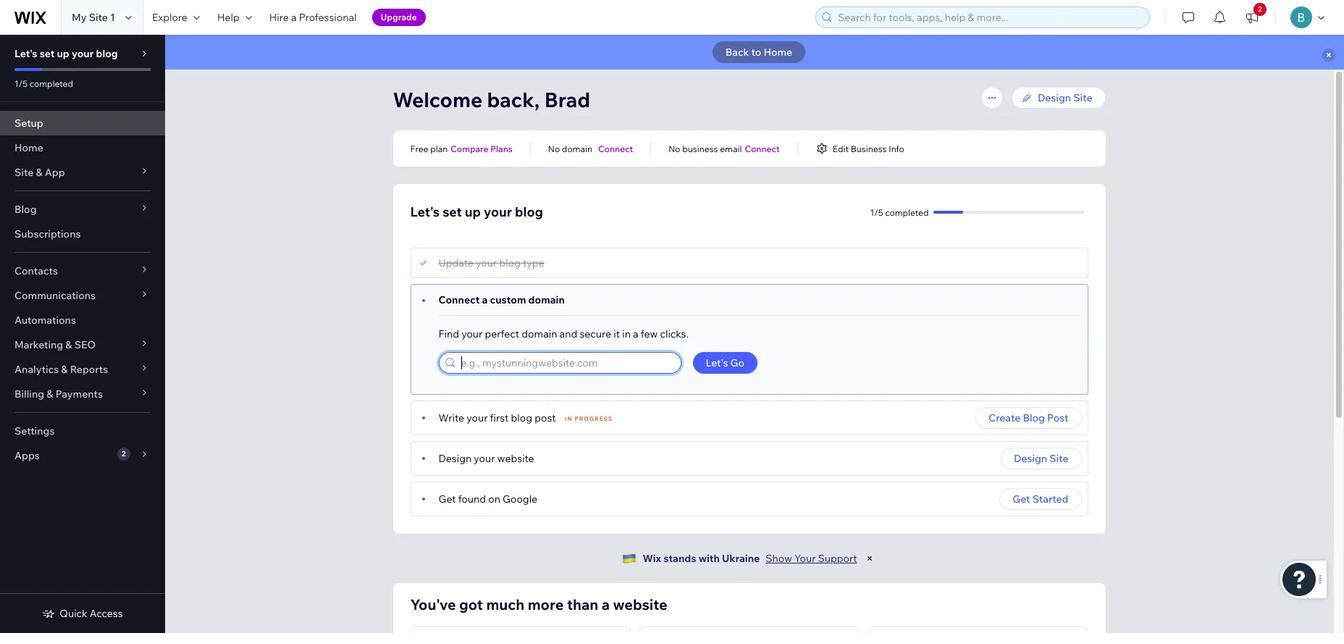 Task type: describe. For each thing, give the bounding box(es) containing it.
automations link
[[0, 308, 165, 332]]

settings link
[[0, 419, 165, 443]]

get found on google
[[439, 493, 538, 506]]

1 vertical spatial 1/5 completed
[[870, 207, 929, 218]]

help button
[[209, 0, 261, 35]]

my site 1
[[72, 11, 115, 24]]

custom
[[490, 293, 526, 306]]

edit business info
[[833, 143, 905, 154]]

welcome back, brad
[[393, 87, 591, 112]]

2 inside sidebar element
[[122, 449, 126, 459]]

let's set up your blog inside sidebar element
[[14, 47, 118, 60]]

setup link
[[0, 111, 165, 135]]

connect a custom domain
[[439, 293, 565, 306]]

no business email connect
[[669, 143, 780, 154]]

google
[[503, 493, 538, 506]]

quick access
[[60, 607, 123, 620]]

create blog post button
[[976, 407, 1082, 429]]

communications button
[[0, 283, 165, 308]]

clicks.
[[660, 327, 689, 340]]

2 button
[[1236, 0, 1268, 35]]

site & app button
[[0, 160, 165, 185]]

billing & payments button
[[0, 382, 165, 406]]

a left custom
[[482, 293, 488, 306]]

hire a professional
[[269, 11, 357, 24]]

1 horizontal spatial let's
[[410, 204, 440, 220]]

subscriptions
[[14, 227, 81, 240]]

in
[[622, 327, 631, 340]]

upgrade
[[381, 12, 417, 22]]

compare plans link
[[451, 142, 513, 155]]

back to home alert
[[165, 35, 1344, 70]]

progress
[[575, 415, 613, 422]]

1 vertical spatial completed
[[885, 207, 929, 218]]

a right in
[[633, 327, 639, 340]]

site inside dropdown button
[[14, 166, 34, 179]]

your for write
[[467, 411, 488, 424]]

a right than
[[602, 595, 610, 614]]

site inside button
[[1050, 452, 1069, 465]]

create blog post
[[989, 411, 1069, 424]]

help
[[217, 11, 240, 24]]

let's inside sidebar element
[[14, 47, 37, 60]]

in progress
[[565, 415, 613, 422]]

brad
[[544, 87, 591, 112]]

2 inside button
[[1258, 4, 1262, 14]]

app
[[45, 166, 65, 179]]

design site inside button
[[1014, 452, 1069, 465]]

secure
[[580, 327, 611, 340]]

analytics & reports
[[14, 363, 108, 376]]

wix
[[643, 552, 661, 565]]

edit business info button
[[815, 142, 905, 155]]

support
[[818, 552, 857, 565]]

perfect
[[485, 327, 519, 340]]

subscriptions link
[[0, 222, 165, 246]]

find your perfect domain and secure it in a few clicks.
[[439, 327, 689, 340]]

& for marketing
[[65, 338, 72, 351]]

analytics & reports button
[[0, 357, 165, 382]]

much
[[486, 595, 525, 614]]

get started
[[1013, 493, 1069, 506]]

1 horizontal spatial website
[[613, 595, 668, 614]]

back
[[726, 46, 749, 59]]

professional
[[299, 11, 357, 24]]

blog inside button
[[1023, 411, 1045, 424]]

get for get found on google
[[439, 493, 456, 506]]

home inside home link
[[14, 141, 43, 154]]

design your website
[[439, 452, 534, 465]]

connect link for no business email connect
[[745, 142, 780, 155]]

go
[[731, 356, 745, 369]]

found
[[458, 493, 486, 506]]

site & app
[[14, 166, 65, 179]]

plans
[[491, 143, 513, 154]]

your for design
[[474, 452, 495, 465]]

apps
[[14, 449, 40, 462]]

to
[[752, 46, 762, 59]]

seo
[[74, 338, 96, 351]]

more
[[528, 595, 564, 614]]

wix stands with ukraine show your support
[[643, 552, 857, 565]]

home link
[[0, 135, 165, 160]]

type
[[523, 256, 545, 269]]

you've got much more than a website
[[410, 595, 668, 614]]

completed inside sidebar element
[[30, 78, 73, 89]]

get started button
[[1000, 488, 1082, 510]]

post
[[535, 411, 556, 424]]

let's go
[[706, 356, 745, 369]]

than
[[567, 595, 599, 614]]

0 horizontal spatial connect
[[439, 293, 480, 306]]

plan
[[430, 143, 448, 154]]

your for update
[[476, 256, 497, 269]]

1
[[110, 11, 115, 24]]

1 vertical spatial set
[[443, 204, 462, 220]]

access
[[90, 607, 123, 620]]

design site link
[[1012, 87, 1106, 109]]

billing
[[14, 388, 44, 401]]

marketing & seo button
[[0, 332, 165, 357]]

communications
[[14, 289, 96, 302]]

& for billing
[[47, 388, 53, 401]]

your
[[795, 552, 816, 565]]

it
[[614, 327, 620, 340]]

design site button
[[1001, 448, 1082, 469]]

write
[[439, 411, 464, 424]]



Task type: vqa. For each thing, say whether or not it's contained in the screenshot.
'eCommerce'
no



Task type: locate. For each thing, give the bounding box(es) containing it.
1 vertical spatial home
[[14, 141, 43, 154]]

marketing & seo
[[14, 338, 96, 351]]

1 horizontal spatial completed
[[885, 207, 929, 218]]

let's inside button
[[706, 356, 728, 369]]

0 horizontal spatial 2
[[122, 449, 126, 459]]

your down my
[[72, 47, 94, 60]]

marketing
[[14, 338, 63, 351]]

1 vertical spatial domain
[[528, 293, 565, 306]]

website
[[497, 452, 534, 465], [613, 595, 668, 614]]

sidebar element
[[0, 35, 165, 633]]

1 vertical spatial 2
[[122, 449, 126, 459]]

back,
[[487, 87, 540, 112]]

welcome
[[393, 87, 483, 112]]

free plan compare plans
[[410, 143, 513, 154]]

0 horizontal spatial 1/5 completed
[[14, 78, 73, 89]]

& for analytics
[[61, 363, 68, 376]]

0 horizontal spatial connect link
[[598, 142, 633, 155]]

2 no from the left
[[669, 143, 681, 154]]

Search for tools, apps, help & more... field
[[834, 7, 1145, 28]]

blog down 1
[[96, 47, 118, 60]]

1 vertical spatial up
[[465, 204, 481, 220]]

& left app
[[36, 166, 42, 179]]

0 horizontal spatial blog
[[14, 203, 37, 216]]

0 vertical spatial let's
[[14, 47, 37, 60]]

set
[[40, 47, 55, 60], [443, 204, 462, 220]]

let's up the update
[[410, 204, 440, 220]]

1 horizontal spatial up
[[465, 204, 481, 220]]

back to home button
[[713, 41, 806, 63]]

site
[[89, 11, 108, 24], [1074, 91, 1093, 104], [14, 166, 34, 179], [1050, 452, 1069, 465]]

business
[[683, 143, 718, 154]]

blog left type
[[499, 256, 521, 269]]

let's set up your blog down my
[[14, 47, 118, 60]]

up inside sidebar element
[[57, 47, 69, 60]]

first
[[490, 411, 509, 424]]

0 vertical spatial completed
[[30, 78, 73, 89]]

0 horizontal spatial home
[[14, 141, 43, 154]]

completed
[[30, 78, 73, 89], [885, 207, 929, 218]]

1/5 completed inside sidebar element
[[14, 78, 73, 89]]

1 horizontal spatial let's set up your blog
[[410, 204, 543, 220]]

1 horizontal spatial no
[[669, 143, 681, 154]]

1 vertical spatial website
[[613, 595, 668, 614]]

completed up the setup
[[30, 78, 73, 89]]

1 horizontal spatial get
[[1013, 493, 1030, 506]]

payments
[[56, 388, 103, 401]]

1 vertical spatial let's set up your blog
[[410, 204, 543, 220]]

website down wix
[[613, 595, 668, 614]]

home right to
[[764, 46, 793, 59]]

1 connect link from the left
[[598, 142, 633, 155]]

0 horizontal spatial up
[[57, 47, 69, 60]]

home inside 'back to home' button
[[764, 46, 793, 59]]

0 vertical spatial website
[[497, 452, 534, 465]]

automations
[[14, 314, 76, 327]]

in
[[565, 415, 573, 422]]

1 vertical spatial blog
[[1023, 411, 1045, 424]]

set inside sidebar element
[[40, 47, 55, 60]]

0 vertical spatial 2
[[1258, 4, 1262, 14]]

0 vertical spatial let's set up your blog
[[14, 47, 118, 60]]

& for site
[[36, 166, 42, 179]]

business
[[851, 143, 887, 154]]

0 horizontal spatial get
[[439, 493, 456, 506]]

1 horizontal spatial blog
[[1023, 411, 1045, 424]]

1 vertical spatial 1/5
[[870, 207, 883, 218]]

1/5 completed up the setup
[[14, 78, 73, 89]]

a
[[291, 11, 297, 24], [482, 293, 488, 306], [633, 327, 639, 340], [602, 595, 610, 614]]

connect link
[[598, 142, 633, 155], [745, 142, 780, 155]]

2 horizontal spatial connect
[[745, 143, 780, 154]]

back to home
[[726, 46, 793, 59]]

0 horizontal spatial 1/5
[[14, 78, 28, 89]]

1 horizontal spatial 1/5 completed
[[870, 207, 929, 218]]

post
[[1047, 411, 1069, 424]]

let's left go
[[706, 356, 728, 369]]

2 vertical spatial domain
[[522, 327, 557, 340]]

0 horizontal spatial no
[[548, 143, 560, 154]]

no for no domain
[[548, 143, 560, 154]]

reports
[[70, 363, 108, 376]]

let's up the setup
[[14, 47, 37, 60]]

0 horizontal spatial website
[[497, 452, 534, 465]]

setup
[[14, 117, 43, 130]]

set up the update
[[443, 204, 462, 220]]

quick access button
[[42, 607, 123, 620]]

few
[[641, 327, 658, 340]]

0 vertical spatial 1/5
[[14, 78, 28, 89]]

1/5 up the setup
[[14, 78, 28, 89]]

0 horizontal spatial set
[[40, 47, 55, 60]]

free
[[410, 143, 428, 154]]

2 connect link from the left
[[745, 142, 780, 155]]

contacts
[[14, 264, 58, 277]]

no left business
[[669, 143, 681, 154]]

up up the update
[[465, 204, 481, 220]]

1 horizontal spatial home
[[764, 46, 793, 59]]

get for get started
[[1013, 493, 1030, 506]]

set up the setup
[[40, 47, 55, 60]]

1/5 completed down info
[[870, 207, 929, 218]]

1 horizontal spatial connect
[[598, 143, 633, 154]]

analytics
[[14, 363, 59, 376]]

upgrade button
[[372, 9, 426, 26]]

0 vertical spatial home
[[764, 46, 793, 59]]

completed down info
[[885, 207, 929, 218]]

1 horizontal spatial connect link
[[745, 142, 780, 155]]

design site
[[1038, 91, 1093, 104], [1014, 452, 1069, 465]]

1 vertical spatial design site
[[1014, 452, 1069, 465]]

no for no business email
[[669, 143, 681, 154]]

1 get from the left
[[439, 493, 456, 506]]

compare
[[451, 143, 489, 154]]

e.g., mystunningwebsite.com field
[[457, 353, 676, 373]]

and
[[560, 327, 577, 340]]

0 horizontal spatial let's set up your blog
[[14, 47, 118, 60]]

& left seo
[[65, 338, 72, 351]]

2 horizontal spatial let's
[[706, 356, 728, 369]]

write your first blog post
[[439, 411, 556, 424]]

your up update your blog type
[[484, 204, 512, 220]]

& inside popup button
[[47, 388, 53, 401]]

0 vertical spatial set
[[40, 47, 55, 60]]

get left found
[[439, 493, 456, 506]]

blog
[[96, 47, 118, 60], [515, 204, 543, 220], [499, 256, 521, 269], [511, 411, 532, 424]]

connect link for no domain connect
[[598, 142, 633, 155]]

home
[[764, 46, 793, 59], [14, 141, 43, 154]]

0 horizontal spatial let's
[[14, 47, 37, 60]]

up up setup "link"
[[57, 47, 69, 60]]

update your blog type
[[439, 256, 545, 269]]

1 vertical spatial let's
[[410, 204, 440, 220]]

blog button
[[0, 197, 165, 222]]

email
[[720, 143, 742, 154]]

& right billing
[[47, 388, 53, 401]]

blog right 'first'
[[511, 411, 532, 424]]

hire a professional link
[[261, 0, 365, 35]]

website up google
[[497, 452, 534, 465]]

0 vertical spatial up
[[57, 47, 69, 60]]

0 vertical spatial design site
[[1038, 91, 1093, 104]]

stands
[[664, 552, 697, 565]]

my
[[72, 11, 87, 24]]

a right the hire
[[291, 11, 297, 24]]

no down brad
[[548, 143, 560, 154]]

&
[[36, 166, 42, 179], [65, 338, 72, 351], [61, 363, 68, 376], [47, 388, 53, 401]]

domain down brad
[[562, 143, 593, 154]]

2 get from the left
[[1013, 493, 1030, 506]]

blog inside popup button
[[14, 203, 37, 216]]

1/5 inside sidebar element
[[14, 78, 28, 89]]

no domain connect
[[548, 143, 633, 154]]

& inside popup button
[[61, 363, 68, 376]]

get inside button
[[1013, 493, 1030, 506]]

your right the update
[[476, 256, 497, 269]]

0 horizontal spatial completed
[[30, 78, 73, 89]]

& left reports
[[61, 363, 68, 376]]

domain
[[562, 143, 593, 154], [528, 293, 565, 306], [522, 327, 557, 340]]

blog inside sidebar element
[[96, 47, 118, 60]]

your inside sidebar element
[[72, 47, 94, 60]]

your right find
[[462, 327, 483, 340]]

settings
[[14, 424, 55, 438]]

design inside button
[[1014, 452, 1048, 465]]

0 vertical spatial blog
[[14, 203, 37, 216]]

your left 'first'
[[467, 411, 488, 424]]

1 no from the left
[[548, 143, 560, 154]]

hire
[[269, 11, 289, 24]]

find
[[439, 327, 459, 340]]

1 horizontal spatial set
[[443, 204, 462, 220]]

no
[[548, 143, 560, 154], [669, 143, 681, 154]]

let's
[[14, 47, 37, 60], [410, 204, 440, 220], [706, 356, 728, 369]]

contacts button
[[0, 259, 165, 283]]

1/5 down business
[[870, 207, 883, 218]]

started
[[1033, 493, 1069, 506]]

1 horizontal spatial 2
[[1258, 4, 1262, 14]]

explore
[[152, 11, 188, 24]]

got
[[459, 595, 483, 614]]

with
[[699, 552, 720, 565]]

0 vertical spatial 1/5 completed
[[14, 78, 73, 89]]

domain for perfect
[[522, 327, 557, 340]]

edit
[[833, 143, 849, 154]]

1 horizontal spatial 1/5
[[870, 207, 883, 218]]

home down the setup
[[14, 141, 43, 154]]

billing & payments
[[14, 388, 103, 401]]

quick
[[60, 607, 87, 620]]

0 vertical spatial domain
[[562, 143, 593, 154]]

blog left post
[[1023, 411, 1045, 424]]

your for find
[[462, 327, 483, 340]]

domain left 'and'
[[522, 327, 557, 340]]

domain up find your perfect domain and secure it in a few clicks.
[[528, 293, 565, 306]]

1/5
[[14, 78, 28, 89], [870, 207, 883, 218]]

info
[[889, 143, 905, 154]]

ukraine
[[722, 552, 760, 565]]

on
[[488, 493, 500, 506]]

2 vertical spatial let's
[[706, 356, 728, 369]]

update
[[439, 256, 474, 269]]

up
[[57, 47, 69, 60], [465, 204, 481, 220]]

blog up subscriptions
[[14, 203, 37, 216]]

show
[[766, 552, 792, 565]]

blog up type
[[515, 204, 543, 220]]

let's set up your blog up update your blog type
[[410, 204, 543, 220]]

your up get found on google
[[474, 452, 495, 465]]

get left started
[[1013, 493, 1030, 506]]

domain for custom
[[528, 293, 565, 306]]



